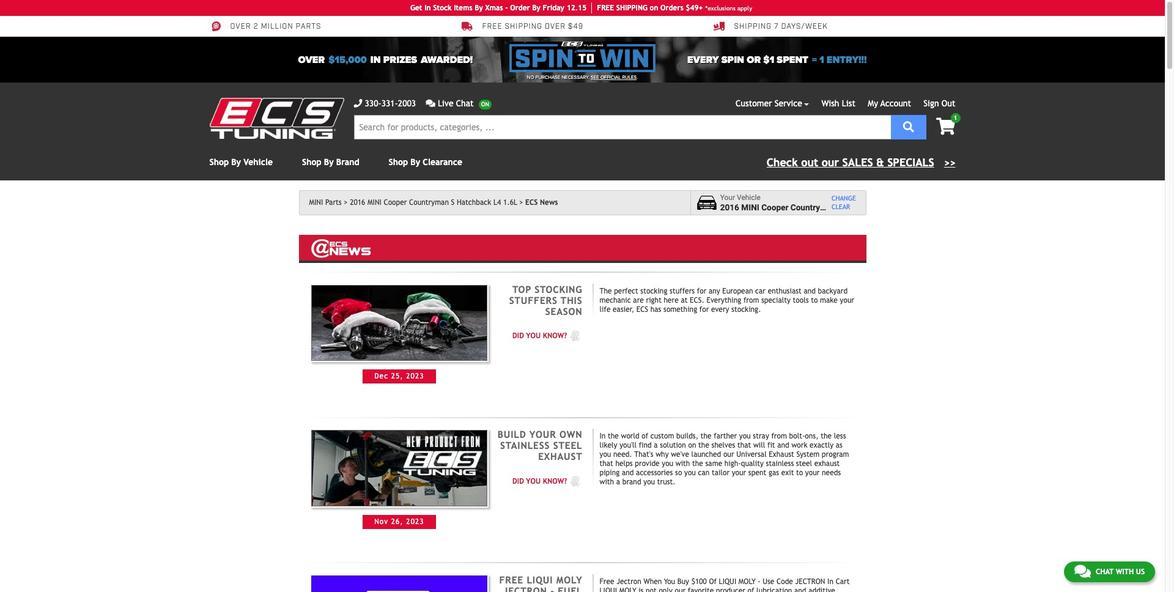 Task type: vqa. For each thing, say whether or not it's contained in the screenshot.
2016
yes



Task type: describe. For each thing, give the bounding box(es) containing it.
we've
[[671, 450, 689, 459]]

are
[[633, 296, 644, 304]]

will
[[754, 441, 765, 450]]

0 horizontal spatial 1.6l
[[503, 198, 517, 207]]

0 horizontal spatial hatchback
[[457, 198, 491, 207]]

1 horizontal spatial your
[[805, 469, 820, 477]]

specialty
[[762, 296, 791, 304]]

26,
[[391, 518, 404, 526]]

ons,
[[805, 432, 819, 441]]

and down helps
[[622, 469, 634, 477]]

the
[[600, 287, 612, 295]]

customer service button
[[736, 97, 810, 110]]

2016 mini cooper countryman s hatchback l4 1.6l
[[350, 198, 517, 207]]

1.6l inside "your vehicle 2016 mini cooper countryman s hatchback l4 1.6l"
[[899, 202, 916, 212]]

parts
[[296, 22, 321, 31]]

0 vertical spatial for
[[697, 287, 707, 295]]

free for free jectron when you buy $100 of liqui moly - use code jectron in cart liqui moly is not only our favorite producer of lubrication and additiv
[[600, 578, 614, 586]]

0 horizontal spatial mini
[[309, 198, 323, 207]]

build
[[498, 429, 526, 440]]

1 horizontal spatial spent
[[777, 54, 809, 66]]

free liqui moly jectron - fuel additives image
[[310, 575, 489, 592]]

you inside free jectron when you buy $100 of liqui moly - use code jectron in cart liqui moly is not only our favorite producer of lubrication and additiv
[[664, 578, 675, 586]]

order
[[510, 4, 530, 12]]

shop for shop by brand
[[302, 157, 322, 167]]

can
[[698, 469, 710, 477]]

news
[[540, 198, 558, 207]]

1 horizontal spatial mini
[[368, 198, 382, 207]]

only
[[659, 587, 673, 592]]

in inside in the world of custom builds, the farther you stray from bolt-ons, the less likely you'll find a solution on the shelves that will fit and work exactly as you need.   that's why we've launched our universal exhaust system program that helps provide you with the same high-quality stainless steel exhaust piping and accessories so you can tailor your spent gas exit to your needs with a brand you trust.
[[600, 432, 606, 441]]

1 vertical spatial for
[[700, 305, 709, 314]]

0 horizontal spatial cooper
[[384, 198, 407, 207]]

my account
[[868, 98, 911, 108]]

our inside in the world of custom builds, the farther you stray from bolt-ons, the less likely you'll find a solution on the shelves that will fit and work exactly as you need.   that's why we've launched our universal exhaust system program that helps provide you with the same high-quality stainless steel exhaust piping and accessories so you can tailor your spent gas exit to your needs with a brand you trust.
[[724, 450, 734, 459]]

use
[[763, 578, 775, 586]]

shop by vehicle
[[209, 157, 273, 167]]

spent inside in the world of custom builds, the farther you stray from bolt-ons, the less likely you'll find a solution on the shelves that will fit and work exactly as you need.   that's why we've launched our universal exhaust system program that helps provide you with the same high-quality stainless steel exhaust piping and accessories so you can tailor your spent gas exit to your needs with a brand you trust.
[[749, 469, 767, 477]]

as
[[836, 441, 843, 450]]

2023 for top stocking stuffers this season
[[406, 372, 424, 381]]

of inside in the world of custom builds, the farther you stray from bolt-ons, the less likely you'll find a solution on the shelves that will fit and work exactly as you need.   that's why we've launched our universal exhaust system program that helps provide you with the same high-quality stainless steel exhaust piping and accessories so you can tailor your spent gas exit to your needs with a brand you trust.
[[642, 432, 649, 441]]

account
[[881, 98, 911, 108]]

0 horizontal spatial with
[[600, 478, 614, 487]]

comments image for live
[[426, 99, 435, 108]]

stock
[[433, 4, 452, 12]]

shopping cart image
[[936, 118, 956, 135]]

free for free ship ping on orders $49+ *exclusions apply
[[597, 4, 614, 12]]

you right so
[[684, 469, 696, 477]]

7
[[774, 22, 779, 31]]

shipping 7 days/week
[[734, 22, 828, 31]]

*exclusions
[[706, 5, 736, 11]]

free liqui moly jectron - fue
[[499, 575, 583, 592]]

vehicle inside "your vehicle 2016 mini cooper countryman s hatchback l4 1.6l"
[[737, 193, 761, 202]]

over 2 million parts link
[[209, 21, 321, 32]]

right
[[646, 296, 662, 304]]

no
[[527, 75, 534, 80]]

0 horizontal spatial on
[[650, 4, 658, 12]]

by left xmas in the top of the page
[[475, 4, 483, 12]]

s inside "your vehicle 2016 mini cooper countryman s hatchback l4 1.6l"
[[839, 202, 844, 212]]

0 horizontal spatial s
[[451, 198, 455, 207]]

330-331-2003
[[365, 98, 416, 108]]

stuffers
[[509, 295, 558, 306]]

did you know? for season
[[513, 331, 567, 340]]

by for shop by brand
[[324, 157, 334, 167]]

and inside the perfect stocking stuffers for any european car enthusiast and backyard mechanic are right here at ecs.   everything from specialty tools to make your life easier, ecs has something for every stocking.
[[804, 287, 816, 295]]

mini inside "your vehicle 2016 mini cooper countryman s hatchback l4 1.6l"
[[742, 202, 760, 212]]

sign out link
[[924, 98, 956, 108]]

0 horizontal spatial -
[[505, 4, 508, 12]]

exhaust inside build your own stainless steel exhaust
[[538, 451, 583, 462]]

why
[[656, 450, 669, 459]]

$1
[[764, 54, 775, 66]]

0 vertical spatial in
[[425, 4, 431, 12]]

2016 inside "your vehicle 2016 mini cooper countryman s hatchback l4 1.6l"
[[720, 202, 739, 212]]

exhaust
[[815, 460, 840, 468]]

has
[[651, 305, 661, 314]]

shipping
[[734, 22, 772, 31]]

sales
[[843, 156, 873, 169]]

0 vertical spatial vehicle
[[244, 157, 273, 167]]

is
[[639, 587, 644, 592]]

xmas
[[485, 4, 503, 12]]

2003
[[398, 98, 416, 108]]

season
[[545, 306, 583, 317]]

my
[[868, 98, 878, 108]]

over 2 million parts
[[230, 22, 321, 31]]

free shipping over $49
[[482, 22, 584, 31]]

2 horizontal spatial liqui
[[719, 578, 737, 586]]

chat inside 'link'
[[1096, 568, 1114, 576]]

and right fit
[[778, 441, 790, 450]]

you left stray
[[739, 432, 751, 441]]

with inside 'link'
[[1116, 568, 1134, 576]]

customer service
[[736, 98, 802, 108]]

ecs news
[[525, 198, 558, 207]]

know? for steel
[[543, 477, 567, 486]]

by right the order
[[532, 4, 541, 12]]

sign out
[[924, 98, 956, 108]]

l4 inside "your vehicle 2016 mini cooper countryman s hatchback l4 1.6l"
[[888, 202, 897, 212]]

jectron inside free liqui moly jectron - fue
[[503, 586, 547, 592]]

you for steel
[[526, 477, 541, 486]]

mechanic
[[600, 296, 631, 304]]

ecs inside the perfect stocking stuffers for any european car enthusiast and backyard mechanic are right here at ecs.   everything from specialty tools to make your life easier, ecs has something for every stocking.
[[637, 305, 648, 314]]

tailor
[[712, 469, 730, 477]]

top
[[513, 284, 532, 295]]

sales & specials link
[[767, 154, 956, 171]]

liqui inside free liqui moly jectron - fue
[[527, 575, 553, 586]]

bolt-
[[789, 432, 805, 441]]

at
[[681, 296, 688, 304]]

to inside in the world of custom builds, the farther you stray from bolt-ons, the less likely you'll find a solution on the shelves that will fit and work exactly as you need.   that's why we've launched our universal exhaust system program that helps provide you with the same high-quality stainless steel exhaust piping and accessories so you can tailor your spent gas exit to your needs with a brand you trust.
[[796, 469, 803, 477]]

exhaust inside in the world of custom builds, the farther you stray from bolt-ons, the less likely you'll find a solution on the shelves that will fit and work exactly as you need.   that's why we've launched our universal exhaust system program that helps provide you with the same high-quality stainless steel exhaust piping and accessories so you can tailor your spent gas exit to your needs with a brand you trust.
[[769, 450, 794, 459]]

in
[[371, 54, 381, 66]]

build your own stainless steel exhaust link
[[498, 429, 583, 462]]

you for season
[[526, 331, 541, 340]]

clear
[[832, 203, 850, 210]]

1 vertical spatial a
[[616, 478, 620, 487]]

ecs tuning image
[[209, 98, 344, 139]]

$15,000
[[329, 54, 367, 66]]

1 horizontal spatial moly
[[619, 587, 637, 592]]

list
[[842, 98, 856, 108]]

every spin or $1 spent = 1 entry!!!
[[688, 54, 867, 66]]

330-331-2003 link
[[354, 97, 416, 110]]

gas
[[769, 469, 779, 477]]

chat with us
[[1096, 568, 1145, 576]]

prizes
[[383, 54, 417, 66]]

did you know? for steel
[[513, 477, 567, 486]]

exactly
[[810, 441, 834, 450]]

of
[[709, 578, 717, 586]]

$100
[[692, 578, 707, 586]]

see
[[591, 75, 599, 80]]

get
[[410, 4, 422, 12]]

producer
[[716, 587, 746, 592]]

steel
[[796, 460, 812, 468]]

- inside free liqui moly jectron - fue
[[551, 586, 555, 592]]

jectron inside free jectron when you buy $100 of liqui moly - use code jectron in cart liqui moly is not only our favorite producer of lubrication and additiv
[[795, 578, 825, 586]]

0 horizontal spatial 2016
[[350, 198, 365, 207]]

0 horizontal spatial countryman
[[409, 198, 449, 207]]

necessary.
[[562, 75, 590, 80]]

ship
[[616, 4, 632, 12]]

wish list link
[[822, 98, 856, 108]]

&
[[877, 156, 884, 169]]

0 horizontal spatial your
[[732, 469, 746, 477]]

entry!!!
[[827, 54, 867, 66]]

Search text field
[[354, 115, 891, 139]]

dec 25, 2023 link
[[310, 284, 489, 384]]



Task type: locate. For each thing, give the bounding box(es) containing it.
comments image left 'chat with us'
[[1075, 564, 1091, 579]]

helps
[[616, 460, 633, 468]]

2 horizontal spatial -
[[758, 578, 761, 586]]

1 horizontal spatial vehicle
[[737, 193, 761, 202]]

free ship ping on orders $49+ *exclusions apply
[[597, 4, 752, 12]]

3 shop from the left
[[389, 157, 408, 167]]

ecs.
[[690, 296, 705, 304]]

rules
[[622, 75, 637, 80]]

over for over $15,000 in prizes
[[298, 54, 325, 66]]

hatchback
[[457, 198, 491, 207], [846, 202, 886, 212]]

1 vertical spatial over
[[298, 54, 325, 66]]

2 did you know? from the top
[[513, 477, 567, 486]]

6 image
[[567, 475, 583, 488]]

you down accessories
[[644, 478, 655, 487]]

25,
[[391, 372, 404, 381]]

chat inside "link"
[[456, 98, 474, 108]]

code
[[777, 578, 793, 586]]

out
[[942, 98, 956, 108]]

to inside the perfect stocking stuffers for any european car enthusiast and backyard mechanic are right here at ecs.   everything from specialty tools to make your life easier, ecs has something for every stocking.
[[811, 296, 818, 304]]

0 vertical spatial chat
[[456, 98, 474, 108]]

0 horizontal spatial free
[[482, 22, 503, 31]]

0 horizontal spatial a
[[616, 478, 620, 487]]

=
[[812, 54, 817, 66]]

system
[[797, 450, 820, 459]]

1 vertical spatial of
[[748, 587, 754, 592]]

0 vertical spatial spent
[[777, 54, 809, 66]]

2 vertical spatial in
[[828, 578, 834, 586]]

hatchback down clearance
[[457, 198, 491, 207]]

of right producer
[[748, 587, 754, 592]]

0 vertical spatial to
[[811, 296, 818, 304]]

and up tools at the right of page
[[804, 287, 816, 295]]

change clear
[[832, 195, 856, 210]]

1 horizontal spatial chat
[[1096, 568, 1114, 576]]

hatchback down change
[[846, 202, 886, 212]]

0 horizontal spatial your
[[530, 429, 556, 440]]

free inside free jectron when you buy $100 of liqui moly - use code jectron in cart liqui moly is not only our favorite producer of lubrication and additiv
[[600, 578, 614, 586]]

did for build your own stainless steel exhaust
[[513, 477, 524, 486]]

2 know? from the top
[[543, 477, 567, 486]]

chat right live
[[456, 98, 474, 108]]

to down steel
[[796, 469, 803, 477]]

1 vertical spatial chat
[[1096, 568, 1114, 576]]

shelves
[[712, 441, 735, 450]]

in the world of custom builds, the farther you stray from bolt-ons, the less likely you'll find a solution on the shelves that will fit and work exactly as you need.   that's why we've launched our universal exhaust system program that helps provide you with the same high-quality stainless steel exhaust piping and accessories so you can tailor your spent gas exit to your needs with a brand you trust.
[[600, 432, 849, 487]]

in right the get
[[425, 4, 431, 12]]

shop for shop by vehicle
[[209, 157, 229, 167]]

1 vertical spatial on
[[688, 441, 696, 450]]

331-
[[381, 98, 398, 108]]

1 horizontal spatial cooper
[[762, 202, 789, 212]]

our inside free jectron when you buy $100 of liqui moly - use code jectron in cart liqui moly is not only our favorite producer of lubrication and additiv
[[675, 587, 686, 592]]

12.15
[[567, 4, 587, 12]]

wish
[[822, 98, 840, 108]]

0 horizontal spatial l4
[[494, 198, 501, 207]]

did you know? down build your own stainless steel exhaust
[[513, 477, 567, 486]]

you down likely
[[600, 450, 611, 459]]

from up 'stocking.'
[[744, 296, 759, 304]]

0 horizontal spatial 1
[[820, 54, 824, 66]]

in left cart
[[828, 578, 834, 586]]

your inside "your vehicle 2016 mini cooper countryman s hatchback l4 1.6l"
[[720, 193, 735, 202]]

2016
[[350, 198, 365, 207], [720, 202, 739, 212]]

moly down jectron on the bottom right of page
[[619, 587, 637, 592]]

2 horizontal spatial with
[[1116, 568, 1134, 576]]

1 shop from the left
[[209, 157, 229, 167]]

jectron
[[617, 578, 642, 586]]

comments image
[[426, 99, 435, 108], [1075, 564, 1091, 579]]

1 2023 from the top
[[406, 372, 424, 381]]

exhaust up stainless
[[769, 450, 794, 459]]

service
[[775, 98, 802, 108]]

ecs down are
[[637, 305, 648, 314]]

2 horizontal spatial your
[[840, 296, 855, 304]]

0 vertical spatial did
[[513, 331, 524, 340]]

2023 for build your own stainless steel exhaust
[[406, 518, 424, 526]]

car
[[755, 287, 766, 295]]

0 vertical spatial ecs
[[525, 198, 538, 207]]

and
[[804, 287, 816, 295], [778, 441, 790, 450], [622, 469, 634, 477], [795, 587, 807, 592]]

any
[[709, 287, 720, 295]]

1 horizontal spatial exhaust
[[769, 450, 794, 459]]

our down the buy
[[675, 587, 686, 592]]

clearance
[[423, 157, 462, 167]]

- inside free jectron when you buy $100 of liqui moly - use code jectron in cart liqui moly is not only our favorite producer of lubrication and additiv
[[758, 578, 761, 586]]

over left 2
[[230, 22, 251, 31]]

1 vertical spatial in
[[600, 432, 606, 441]]

free shipping over $49 link
[[462, 21, 584, 32]]

s down clearance
[[451, 198, 455, 207]]

1 horizontal spatial to
[[811, 296, 818, 304]]

same
[[706, 460, 723, 468]]

top stocking stuffers this season image
[[310, 284, 489, 362]]

1 vertical spatial free
[[499, 575, 524, 586]]

shipping 7 days/week link
[[714, 21, 828, 32]]

moly left jectron on the bottom right of page
[[556, 575, 583, 586]]

by down 'ecs tuning' image
[[231, 157, 241, 167]]

0 horizontal spatial exhaust
[[538, 451, 583, 462]]

1 horizontal spatial in
[[600, 432, 606, 441]]

hatchback inside "your vehicle 2016 mini cooper countryman s hatchback l4 1.6l"
[[846, 202, 886, 212]]

search image
[[903, 121, 914, 132]]

shop for shop by clearance
[[389, 157, 408, 167]]

by for shop by vehicle
[[231, 157, 241, 167]]

make
[[820, 296, 838, 304]]

1.6l down specials
[[899, 202, 916, 212]]

on right the ping
[[650, 4, 658, 12]]

that up piping
[[600, 460, 613, 468]]

0 horizontal spatial in
[[425, 4, 431, 12]]

s down change
[[839, 202, 844, 212]]

s
[[451, 198, 455, 207], [839, 202, 844, 212]]

nov
[[374, 518, 389, 526]]

with down piping
[[600, 478, 614, 487]]

cooper inside "your vehicle 2016 mini cooper countryman s hatchback l4 1.6l"
[[762, 202, 789, 212]]

l4 left ecs news
[[494, 198, 501, 207]]

by left clearance
[[411, 157, 420, 167]]

free inside free liqui moly jectron - fue
[[499, 575, 524, 586]]

0 vertical spatial 2023
[[406, 372, 424, 381]]

from inside in the world of custom builds, the farther you stray from bolt-ons, the less likely you'll find a solution on the shelves that will fit and work exactly as you need.   that's why we've launched our universal exhaust system program that helps provide you with the same high-quality stainless steel exhaust piping and accessories so you can tailor your spent gas exit to your needs with a brand you trust.
[[772, 432, 787, 441]]

life
[[600, 305, 611, 314]]

with down we've
[[676, 460, 690, 468]]

change link
[[832, 195, 856, 203]]

0 horizontal spatial liqui
[[527, 575, 553, 586]]

1 horizontal spatial that
[[738, 441, 751, 450]]

0 vertical spatial that
[[738, 441, 751, 450]]

backyard
[[818, 287, 848, 295]]

comments image inside live chat "link"
[[426, 99, 435, 108]]

1 vertical spatial spent
[[749, 469, 767, 477]]

you
[[739, 432, 751, 441], [600, 450, 611, 459], [662, 460, 674, 468], [684, 469, 696, 477], [644, 478, 655, 487]]

items
[[454, 4, 473, 12]]

0 horizontal spatial chat
[[456, 98, 474, 108]]

1 horizontal spatial shop
[[302, 157, 322, 167]]

free left jectron on the bottom right of page
[[600, 578, 614, 586]]

spent
[[777, 54, 809, 66], [749, 469, 767, 477]]

1 right =
[[820, 54, 824, 66]]

find
[[639, 441, 652, 450]]

need.
[[614, 450, 632, 459]]

for down ecs.
[[700, 305, 709, 314]]

1 horizontal spatial jectron
[[795, 578, 825, 586]]

1 horizontal spatial hatchback
[[846, 202, 886, 212]]

did for top stocking stuffers this season
[[513, 331, 524, 340]]

2 horizontal spatial mini
[[742, 202, 760, 212]]

program
[[822, 450, 849, 459]]

2 vertical spatial you
[[664, 578, 675, 586]]

lubrication
[[757, 587, 792, 592]]

free jectron when you buy $100 of liqui moly - use code jectron in cart liqui moly is not only our favorite producer of lubrication and additiv
[[600, 578, 850, 592]]

in inside free jectron when you buy $100 of liqui moly - use code jectron in cart liqui moly is not only our favorite producer of lubrication and additiv
[[828, 578, 834, 586]]

my account link
[[868, 98, 911, 108]]

your down high-
[[732, 469, 746, 477]]

us
[[1136, 568, 1145, 576]]

1 horizontal spatial 1
[[954, 114, 958, 121]]

enthusiast
[[768, 287, 802, 295]]

1 horizontal spatial our
[[724, 450, 734, 459]]

1 horizontal spatial of
[[748, 587, 754, 592]]

1 vertical spatial that
[[600, 460, 613, 468]]

stuffers
[[670, 287, 695, 295]]

1 vertical spatial comments image
[[1075, 564, 1091, 579]]

1 horizontal spatial comments image
[[1075, 564, 1091, 579]]

a
[[654, 441, 658, 450], [616, 478, 620, 487]]

0 vertical spatial comments image
[[426, 99, 435, 108]]

1 horizontal spatial 1.6l
[[899, 202, 916, 212]]

1 vertical spatial 2023
[[406, 518, 424, 526]]

1 horizontal spatial a
[[654, 441, 658, 450]]

.
[[637, 75, 638, 80]]

customer
[[736, 98, 772, 108]]

1 horizontal spatial s
[[839, 202, 844, 212]]

vehicle
[[244, 157, 273, 167], [737, 193, 761, 202]]

1 vertical spatial from
[[772, 432, 787, 441]]

on inside in the world of custom builds, the farther you stray from bolt-ons, the less likely you'll find a solution on the shelves that will fit and work exactly as you need.   that's why we've launched our universal exhaust system program that helps provide you with the same high-quality stainless steel exhaust piping and accessories so you can tailor your spent gas exit to your needs with a brand you trust.
[[688, 441, 696, 450]]

over down parts in the left of the page
[[298, 54, 325, 66]]

you down stuffers
[[526, 331, 541, 340]]

1.6l left ecs news
[[503, 198, 517, 207]]

shop
[[209, 157, 229, 167], [302, 157, 322, 167], [389, 157, 408, 167]]

you down why
[[662, 460, 674, 468]]

free for free liqui moly jectron - fue
[[499, 575, 524, 586]]

to right tools at the right of page
[[811, 296, 818, 304]]

0 vertical spatial free
[[482, 22, 503, 31]]

and right lubrication
[[795, 587, 807, 592]]

0 horizontal spatial over
[[230, 22, 251, 31]]

comments image for chat
[[1075, 564, 1091, 579]]

0 horizontal spatial ecs
[[525, 198, 538, 207]]

your inside build your own stainless steel exhaust
[[530, 429, 556, 440]]

6 image
[[567, 330, 583, 342]]

mini
[[309, 198, 323, 207], [368, 198, 382, 207], [742, 202, 760, 212]]

a down piping
[[616, 478, 620, 487]]

chat
[[456, 98, 474, 108], [1096, 568, 1114, 576]]

solution
[[660, 441, 686, 450]]

with left us at the bottom of the page
[[1116, 568, 1134, 576]]

countryman inside "your vehicle 2016 mini cooper countryman s hatchback l4 1.6l"
[[791, 202, 837, 212]]

ecs tuning 'spin to win' contest logo image
[[510, 42, 655, 72]]

did down stainless
[[513, 477, 524, 486]]

orders
[[661, 4, 684, 12]]

did down stuffers
[[513, 331, 524, 340]]

0 horizontal spatial our
[[675, 587, 686, 592]]

for up ecs.
[[697, 287, 707, 295]]

phone image
[[354, 99, 362, 108]]

0 vertical spatial a
[[654, 441, 658, 450]]

easier,
[[613, 305, 634, 314]]

chat left us at the bottom of the page
[[1096, 568, 1114, 576]]

did you know? down season
[[513, 331, 567, 340]]

million
[[261, 22, 293, 31]]

2 did from the top
[[513, 477, 524, 486]]

by left brand
[[324, 157, 334, 167]]

2023 right 26,
[[406, 518, 424, 526]]

you up only
[[664, 578, 675, 586]]

know? down steel
[[543, 477, 567, 486]]

2 horizontal spatial moly
[[739, 578, 756, 586]]

live chat link
[[426, 97, 492, 110]]

1 horizontal spatial liqui
[[600, 587, 617, 592]]

1 vertical spatial you
[[526, 477, 541, 486]]

1 vertical spatial free
[[600, 578, 614, 586]]

1 know? from the top
[[543, 331, 567, 340]]

moly inside free liqui moly jectron - fue
[[556, 575, 583, 586]]

know? for season
[[543, 331, 567, 340]]

comments image left live
[[426, 99, 435, 108]]

cart
[[836, 578, 850, 586]]

nov 26, 2023 link
[[310, 429, 489, 529]]

of
[[642, 432, 649, 441], [748, 587, 754, 592]]

2 2023 from the top
[[406, 518, 424, 526]]

build your own stainless steel exhaust image
[[310, 429, 489, 508]]

from inside the perfect stocking stuffers for any european car enthusiast and backyard mechanic are right here at ecs.   everything from specialty tools to make your life easier, ecs has something for every stocking.
[[744, 296, 759, 304]]

0 horizontal spatial free
[[499, 575, 524, 586]]

0 vertical spatial your
[[720, 193, 735, 202]]

1 vertical spatial know?
[[543, 477, 567, 486]]

1 horizontal spatial -
[[551, 586, 555, 592]]

comments image inside chat with us 'link'
[[1075, 564, 1091, 579]]

you down build your own stainless steel exhaust
[[526, 477, 541, 486]]

favorite
[[688, 587, 714, 592]]

moly up producer
[[739, 578, 756, 586]]

did
[[513, 331, 524, 340], [513, 477, 524, 486]]

fit
[[768, 441, 775, 450]]

0 vertical spatial 1
[[820, 54, 824, 66]]

2023 right 25,
[[406, 372, 424, 381]]

our up high-
[[724, 450, 734, 459]]

no purchase necessary. see official rules .
[[527, 75, 638, 80]]

1 down 'out'
[[954, 114, 958, 121]]

official
[[601, 75, 621, 80]]

2 shop from the left
[[302, 157, 322, 167]]

your inside the perfect stocking stuffers for any european car enthusiast and backyard mechanic are right here at ecs.   everything from specialty tools to make your life easier, ecs has something for every stocking.
[[840, 296, 855, 304]]

free down xmas in the top of the page
[[482, 22, 503, 31]]

exit
[[782, 469, 794, 477]]

free for free shipping over $49
[[482, 22, 503, 31]]

1 horizontal spatial ecs
[[637, 305, 648, 314]]

0 horizontal spatial jectron
[[503, 586, 547, 592]]

that up universal at the right bottom of the page
[[738, 441, 751, 450]]

on down builds,
[[688, 441, 696, 450]]

your down steel
[[805, 469, 820, 477]]

spent left =
[[777, 54, 809, 66]]

work
[[792, 441, 808, 450]]

buy
[[678, 578, 689, 586]]

and inside free jectron when you buy $100 of liqui moly - use code jectron in cart liqui moly is not only our favorite producer of lubrication and additiv
[[795, 587, 807, 592]]

1
[[820, 54, 824, 66], [954, 114, 958, 121]]

0 horizontal spatial shop
[[209, 157, 229, 167]]

your down backyard on the top right
[[840, 296, 855, 304]]

over for over 2 million parts
[[230, 22, 251, 31]]

ecs left 'news'
[[525, 198, 538, 207]]

2023
[[406, 372, 424, 381], [406, 518, 424, 526]]

exhaust down own
[[538, 451, 583, 462]]

spent down quality
[[749, 469, 767, 477]]

1 vertical spatial to
[[796, 469, 803, 477]]

1 vertical spatial your
[[530, 429, 556, 440]]

l4 down sales & specials
[[888, 202, 897, 212]]

2 horizontal spatial in
[[828, 578, 834, 586]]

a right find
[[654, 441, 658, 450]]

1 horizontal spatial free
[[600, 578, 614, 586]]

1 horizontal spatial on
[[688, 441, 696, 450]]

know? down season
[[543, 331, 567, 340]]

of up find
[[642, 432, 649, 441]]

from
[[744, 296, 759, 304], [772, 432, 787, 441]]

1 did from the top
[[513, 331, 524, 340]]

1 horizontal spatial your
[[720, 193, 735, 202]]

free
[[597, 4, 614, 12], [499, 575, 524, 586]]

1 did you know? from the top
[[513, 331, 567, 340]]

0 vertical spatial know?
[[543, 331, 567, 340]]

get in stock items by xmas - order by friday 12.15
[[410, 4, 587, 12]]

from up fit
[[772, 432, 787, 441]]

1 horizontal spatial free
[[597, 4, 614, 12]]

0 vertical spatial with
[[676, 460, 690, 468]]

0 horizontal spatial that
[[600, 460, 613, 468]]

world
[[621, 432, 640, 441]]

in up likely
[[600, 432, 606, 441]]

ping
[[632, 4, 648, 12]]

change
[[832, 195, 856, 202]]

by for shop by clearance
[[411, 157, 420, 167]]

of inside free jectron when you buy $100 of liqui moly - use code jectron in cart liqui moly is not only our favorite producer of lubrication and additiv
[[748, 587, 754, 592]]

0 vertical spatial free
[[597, 4, 614, 12]]

1 horizontal spatial 2016
[[720, 202, 739, 212]]

2 horizontal spatial shop
[[389, 157, 408, 167]]

something
[[664, 305, 697, 314]]

piping
[[600, 469, 620, 477]]

0 vertical spatial of
[[642, 432, 649, 441]]

0 horizontal spatial comments image
[[426, 99, 435, 108]]

provide
[[635, 460, 660, 468]]

trust.
[[657, 478, 676, 487]]

1 horizontal spatial l4
[[888, 202, 897, 212]]

2 vertical spatial with
[[1116, 568, 1134, 576]]

spin
[[722, 54, 744, 66]]



